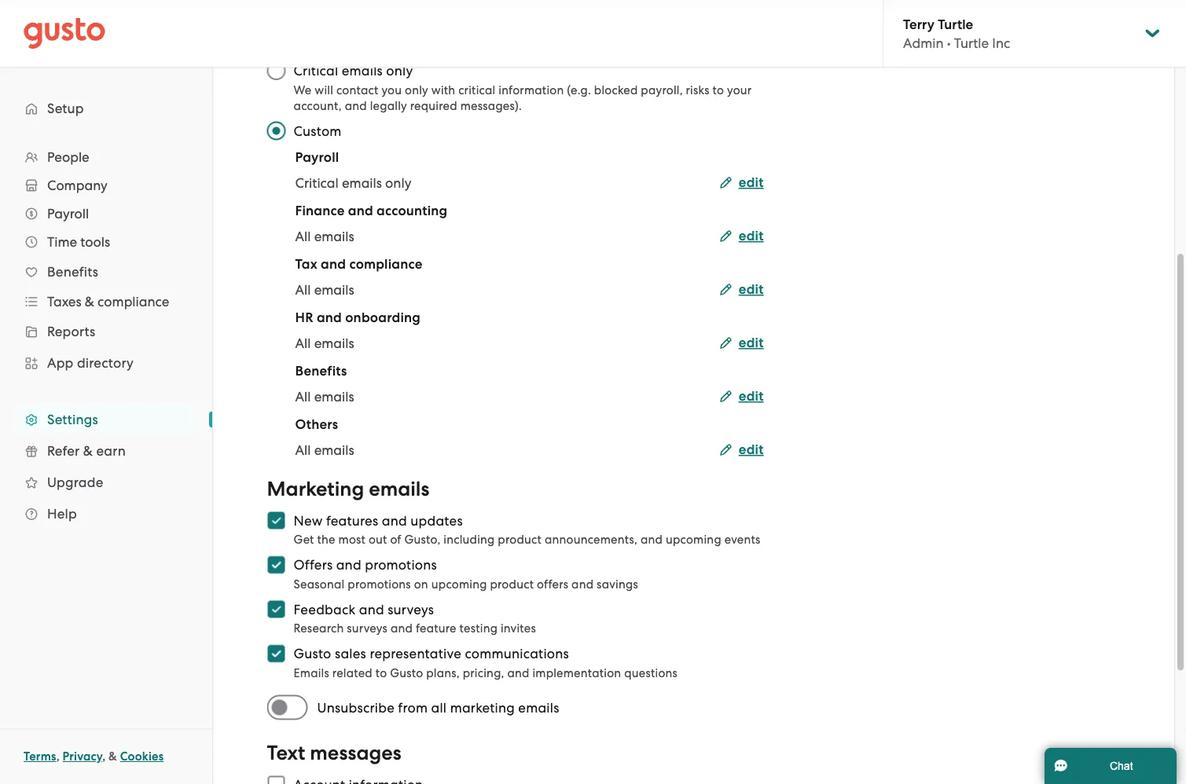 Task type: locate. For each thing, give the bounding box(es) containing it.
benefits
[[47, 264, 98, 280], [295, 364, 347, 380]]

edit button for payroll
[[720, 174, 764, 193]]

4 edit button from the top
[[720, 334, 764, 353]]

tax and compliance
[[295, 257, 423, 273]]

payroll
[[295, 150, 339, 166], [47, 206, 89, 222]]

0 horizontal spatial ,
[[56, 750, 60, 764]]

to right related
[[376, 667, 387, 680]]

Account information checkbox
[[259, 768, 294, 785]]

hr
[[295, 310, 313, 326]]

compliance for taxes & compliance
[[98, 294, 169, 310]]

plans,
[[426, 667, 460, 680]]

1 horizontal spatial to
[[713, 83, 724, 97]]

0 vertical spatial gusto
[[294, 647, 331, 662]]

edit for tax and compliance
[[739, 282, 764, 298]]

all emails down finance on the top left of the page
[[295, 229, 354, 244]]

app
[[47, 355, 74, 371]]

and up representative
[[391, 622, 413, 636]]

implementation
[[533, 667, 621, 680]]

time tools button
[[16, 228, 197, 256]]

all emails down others
[[295, 443, 354, 458]]

edit button for benefits
[[720, 388, 764, 406]]

all up tax
[[295, 229, 311, 244]]

of
[[390, 533, 401, 547]]

text
[[267, 742, 305, 766]]

all emails down hr
[[295, 336, 354, 351]]

Gusto sales representative communications checkbox
[[259, 637, 294, 672]]

marketing emails
[[267, 478, 430, 502]]

gusto down representative
[[390, 667, 423, 680]]

payroll inside dropdown button
[[47, 206, 89, 222]]

1 horizontal spatial ,
[[102, 750, 106, 764]]

will
[[315, 83, 333, 97]]

all up others
[[295, 389, 311, 405]]

1 vertical spatial &
[[83, 443, 93, 459]]

edit button for finance and accounting
[[720, 227, 764, 246]]

5 edit button from the top
[[720, 388, 764, 406]]

communications
[[465, 647, 569, 662]]

reports
[[47, 324, 95, 340]]

messages).
[[460, 99, 522, 113]]

compliance up onboarding
[[349, 257, 423, 273]]

all emails
[[295, 229, 354, 244], [295, 282, 354, 298], [295, 336, 354, 351], [295, 389, 354, 405], [295, 443, 354, 458]]

with
[[431, 83, 455, 97]]

gusto navigation element
[[0, 68, 212, 555]]

4 edit from the top
[[739, 335, 764, 351]]

1 edit button from the top
[[720, 174, 764, 193]]

we will contact you only with critical information (e.g. blocked payroll, risks to your account, and legally required messages).
[[294, 83, 752, 113]]

all down hr
[[295, 336, 311, 351]]

1 horizontal spatial gusto
[[390, 667, 423, 680]]

emails down finance on the top left of the page
[[314, 229, 354, 244]]

& inside dropdown button
[[85, 294, 94, 310]]

feedback
[[294, 602, 356, 618]]

emails up others
[[314, 389, 354, 405]]

edit button for others
[[720, 441, 764, 460]]

only up 'accounting'
[[385, 175, 411, 191]]

2 all emails from the top
[[295, 282, 354, 298]]

benefits up others
[[295, 364, 347, 380]]

critical emails only up the "finance and accounting"
[[295, 175, 411, 191]]

taxes
[[47, 294, 81, 310]]

1 all from the top
[[295, 229, 311, 244]]

gusto up the emails
[[294, 647, 331, 662]]

messages
[[310, 742, 402, 766]]

0 vertical spatial to
[[713, 83, 724, 97]]

edit button for hr and onboarding
[[720, 334, 764, 353]]

list
[[0, 143, 212, 530]]

on
[[414, 578, 428, 592]]

1 vertical spatial critical emails only
[[295, 175, 411, 191]]

you
[[382, 83, 402, 97]]

1 horizontal spatial compliance
[[349, 257, 423, 273]]

0 vertical spatial payroll
[[295, 150, 339, 166]]

finance and accounting
[[295, 203, 448, 219]]

turtle
[[938, 16, 973, 32], [954, 35, 989, 51]]

and down contact
[[345, 99, 367, 113]]

custom
[[294, 123, 342, 139]]

1 vertical spatial gusto
[[390, 667, 423, 680]]

promotions down offers and promotions
[[348, 578, 411, 592]]

and inside we will contact you only with critical information (e.g. blocked payroll, risks to your account, and legally required messages).
[[345, 99, 367, 113]]

only
[[386, 63, 413, 79], [405, 83, 428, 97], [385, 175, 411, 191]]

& right "taxes"
[[85, 294, 94, 310]]

surveys
[[388, 602, 434, 618], [347, 622, 388, 636]]

terms , privacy , & cookies
[[24, 750, 164, 764]]

&
[[85, 294, 94, 310], [83, 443, 93, 459], [109, 750, 117, 764]]

surveys down feedback and surveys at bottom
[[347, 622, 388, 636]]

2 edit from the top
[[739, 228, 764, 244]]

1 vertical spatial product
[[490, 578, 534, 592]]

promotions down 'of'
[[365, 558, 437, 573]]

payroll down custom
[[295, 150, 339, 166]]

New features and updates checkbox
[[259, 504, 294, 538]]

and down most
[[336, 558, 361, 573]]

upgrade
[[47, 475, 103, 491]]

refer & earn
[[47, 443, 126, 459]]

2 all from the top
[[295, 282, 311, 298]]

3 edit button from the top
[[720, 281, 764, 300]]

emails up the "finance and accounting"
[[342, 175, 382, 191]]

1 vertical spatial benefits
[[295, 364, 347, 380]]

5 edit from the top
[[739, 389, 764, 405]]

critical up 'will'
[[294, 63, 338, 79]]

0 vertical spatial upcoming
[[666, 533, 721, 547]]

contact
[[336, 83, 379, 97]]

setup
[[47, 101, 84, 116]]

benefits down time tools
[[47, 264, 98, 280]]

2 vertical spatial &
[[109, 750, 117, 764]]

1 vertical spatial compliance
[[98, 294, 169, 310]]

product right including
[[498, 533, 542, 547]]

0 vertical spatial critical emails only
[[294, 63, 413, 79]]

0 vertical spatial compliance
[[349, 257, 423, 273]]

emails down tax and compliance
[[314, 282, 354, 298]]

announcements,
[[545, 533, 638, 547]]

surveys up the research surveys and feature testing invites
[[388, 602, 434, 618]]

legally
[[370, 99, 407, 113]]

1 horizontal spatial benefits
[[295, 364, 347, 380]]

compliance down benefits link
[[98, 294, 169, 310]]

emails
[[342, 63, 383, 79], [342, 175, 382, 191], [314, 229, 354, 244], [314, 282, 354, 298], [314, 336, 354, 351], [314, 389, 354, 405], [314, 443, 354, 458], [369, 478, 430, 502], [518, 700, 559, 716]]

1 vertical spatial promotions
[[348, 578, 411, 592]]

feature
[[416, 622, 457, 636]]

0 horizontal spatial to
[[376, 667, 387, 680]]

and right announcements,
[[641, 533, 663, 547]]

3 all emails from the top
[[295, 336, 354, 351]]

upcoming left events
[[666, 533, 721, 547]]

only up required at left top
[[405, 83, 428, 97]]

related
[[332, 667, 373, 680]]

events
[[725, 533, 761, 547]]

all emails up others
[[295, 389, 354, 405]]

taxes & compliance
[[47, 294, 169, 310]]

only inside we will contact you only with critical information (e.g. blocked payroll, risks to your account, and legally required messages).
[[405, 83, 428, 97]]

0 vertical spatial &
[[85, 294, 94, 310]]

all emails down tax
[[295, 282, 354, 298]]

to inside we will contact you only with critical information (e.g. blocked payroll, risks to your account, and legally required messages).
[[713, 83, 724, 97]]

offers
[[294, 558, 333, 573]]

app directory
[[47, 355, 134, 371]]

Custom radio
[[259, 114, 294, 149]]

3 all from the top
[[295, 336, 311, 351]]

emails up the new features and updates
[[369, 478, 430, 502]]

turtle up •
[[938, 16, 973, 32]]

emails down implementation
[[518, 700, 559, 716]]

,
[[56, 750, 60, 764], [102, 750, 106, 764]]

2 vertical spatial only
[[385, 175, 411, 191]]

help link
[[16, 500, 197, 528]]

all down others
[[295, 443, 311, 458]]

0 vertical spatial promotions
[[365, 558, 437, 573]]

1 vertical spatial to
[[376, 667, 387, 680]]

0 horizontal spatial compliance
[[98, 294, 169, 310]]

product left offers
[[490, 578, 534, 592]]

1 horizontal spatial upcoming
[[666, 533, 721, 547]]

gusto
[[294, 647, 331, 662], [390, 667, 423, 680]]

feedback and surveys
[[294, 602, 434, 618]]

to right risks
[[713, 83, 724, 97]]

all for tax
[[295, 282, 311, 298]]

6 edit from the top
[[739, 442, 764, 458]]

0 vertical spatial product
[[498, 533, 542, 547]]

critical emails only up contact
[[294, 63, 413, 79]]

0 horizontal spatial payroll
[[47, 206, 89, 222]]

3 edit from the top
[[739, 282, 764, 298]]

marketing
[[267, 478, 364, 502]]

to
[[713, 83, 724, 97], [376, 667, 387, 680]]

payroll up time
[[47, 206, 89, 222]]

0 horizontal spatial benefits
[[47, 264, 98, 280]]

refer
[[47, 443, 80, 459]]

upcoming
[[666, 533, 721, 547], [431, 578, 487, 592]]

emails for finance and accounting
[[314, 229, 354, 244]]

, left cookies button
[[102, 750, 106, 764]]

2 edit button from the top
[[720, 227, 764, 246]]

emails for others
[[314, 443, 354, 458]]

1 edit from the top
[[739, 175, 764, 191]]

gusto,
[[405, 533, 441, 547]]

0 vertical spatial turtle
[[938, 16, 973, 32]]

including
[[444, 533, 495, 547]]

edit for payroll
[[739, 175, 764, 191]]

1 all emails from the top
[[295, 229, 354, 244]]

turtle right •
[[954, 35, 989, 51]]

and
[[345, 99, 367, 113], [348, 203, 373, 219], [321, 257, 346, 273], [317, 310, 342, 326], [382, 513, 407, 529], [641, 533, 663, 547], [336, 558, 361, 573], [572, 578, 594, 592], [359, 602, 384, 618], [391, 622, 413, 636], [507, 667, 530, 680]]

4 all emails from the top
[[295, 389, 354, 405]]

critical emails only
[[294, 63, 413, 79], [295, 175, 411, 191]]

offers and promotions
[[294, 558, 437, 573]]

& left earn
[[83, 443, 93, 459]]

accounting
[[377, 203, 448, 219]]

all down tax
[[295, 282, 311, 298]]

all for finance
[[295, 229, 311, 244]]

emails down 'hr and onboarding'
[[314, 336, 354, 351]]

critical up finance on the top left of the page
[[295, 175, 339, 191]]

benefits inside benefits link
[[47, 264, 98, 280]]

chat
[[1110, 760, 1133, 772]]

all emails for tax
[[295, 282, 354, 298]]

, left privacy link
[[56, 750, 60, 764]]

compliance inside dropdown button
[[98, 294, 169, 310]]

& left cookies button
[[109, 750, 117, 764]]

testing
[[460, 622, 498, 636]]

0 vertical spatial benefits
[[47, 264, 98, 280]]

2 , from the left
[[102, 750, 106, 764]]

refer & earn link
[[16, 437, 197, 465]]

help
[[47, 506, 77, 522]]

only up you
[[386, 63, 413, 79]]

edit for others
[[739, 442, 764, 458]]

onboarding
[[345, 310, 421, 326]]

1 vertical spatial payroll
[[47, 206, 89, 222]]

new
[[294, 513, 323, 529]]

upcoming right "on" in the bottom left of the page
[[431, 578, 487, 592]]

edit button
[[720, 174, 764, 193], [720, 227, 764, 246], [720, 281, 764, 300], [720, 334, 764, 353], [720, 388, 764, 406], [720, 441, 764, 460]]

compliance
[[349, 257, 423, 273], [98, 294, 169, 310]]

terms
[[24, 750, 56, 764]]

emails down others
[[314, 443, 354, 458]]

1 vertical spatial upcoming
[[431, 578, 487, 592]]

seasonal promotions on upcoming product offers and savings
[[294, 578, 638, 592]]

1 vertical spatial only
[[405, 83, 428, 97]]

6 edit button from the top
[[720, 441, 764, 460]]



Task type: vqa. For each thing, say whether or not it's contained in the screenshot.


Task type: describe. For each thing, give the bounding box(es) containing it.
4 all from the top
[[295, 389, 311, 405]]

sales
[[335, 647, 366, 662]]

finance
[[295, 203, 345, 219]]

savings
[[597, 578, 638, 592]]

pricing,
[[463, 667, 504, 680]]

admin
[[903, 35, 944, 51]]

cookies button
[[120, 748, 164, 766]]

time tools
[[47, 234, 110, 250]]

1 , from the left
[[56, 750, 60, 764]]

out
[[369, 533, 387, 547]]

emails
[[294, 667, 329, 680]]

time
[[47, 234, 77, 250]]

emails for tax and compliance
[[314, 282, 354, 298]]

edit for benefits
[[739, 389, 764, 405]]

settings
[[47, 412, 98, 428]]

1 horizontal spatial payroll
[[295, 150, 339, 166]]

get the most out of gusto, including product announcements, and upcoming events
[[294, 533, 761, 547]]

all
[[431, 700, 447, 716]]

1 vertical spatial surveys
[[347, 622, 388, 636]]

& for earn
[[83, 443, 93, 459]]

and down offers and promotions
[[359, 602, 384, 618]]

account,
[[294, 99, 342, 113]]

marketing
[[450, 700, 515, 716]]

edit for hr and onboarding
[[739, 335, 764, 351]]

company button
[[16, 171, 197, 200]]

terry
[[903, 16, 935, 32]]

we
[[294, 83, 312, 97]]

chat button
[[1045, 748, 1177, 785]]

0 horizontal spatial upcoming
[[431, 578, 487, 592]]

1 vertical spatial critical
[[295, 175, 339, 191]]

0 vertical spatial surveys
[[388, 602, 434, 618]]

and right offers
[[572, 578, 594, 592]]

directory
[[77, 355, 134, 371]]

the
[[317, 533, 335, 547]]

home image
[[24, 18, 105, 49]]

terms link
[[24, 750, 56, 764]]

emails for benefits
[[314, 389, 354, 405]]

emails for hr and onboarding
[[314, 336, 354, 351]]

(e.g.
[[567, 83, 591, 97]]

and up 'of'
[[382, 513, 407, 529]]

people
[[47, 149, 89, 165]]

offers
[[537, 578, 569, 592]]

representative
[[370, 647, 461, 662]]

get
[[294, 533, 314, 547]]

your
[[727, 83, 752, 97]]

•
[[947, 35, 951, 51]]

0 vertical spatial only
[[386, 63, 413, 79]]

from
[[398, 700, 428, 716]]

gusto sales representative communications
[[294, 647, 569, 662]]

edit button for tax and compliance
[[720, 281, 764, 300]]

and right finance on the top left of the page
[[348, 203, 373, 219]]

tools
[[80, 234, 110, 250]]

unsubscribe from all marketing emails
[[317, 700, 559, 716]]

required
[[410, 99, 457, 113]]

list containing people
[[0, 143, 212, 530]]

critical
[[458, 83, 496, 97]]

emails related to gusto plans, pricing, and implementation questions
[[294, 667, 678, 680]]

blocked
[[594, 83, 638, 97]]

compliance for tax and compliance
[[349, 257, 423, 273]]

payroll,
[[641, 83, 683, 97]]

features
[[326, 513, 378, 529]]

Unsubscribe from all marketing emails checkbox
[[267, 691, 317, 726]]

inc
[[992, 35, 1010, 51]]

5 all emails from the top
[[295, 443, 354, 458]]

0 vertical spatial critical
[[294, 63, 338, 79]]

seasonal
[[294, 578, 345, 592]]

others
[[295, 417, 338, 433]]

upgrade link
[[16, 469, 197, 497]]

edit for finance and accounting
[[739, 228, 764, 244]]

all for hr
[[295, 336, 311, 351]]

taxes & compliance button
[[16, 288, 197, 316]]

1 vertical spatial turtle
[[954, 35, 989, 51]]

questions
[[624, 667, 678, 680]]

company
[[47, 178, 107, 193]]

Critical emails only radio
[[259, 54, 294, 88]]

Feedback and surveys checkbox
[[259, 593, 294, 627]]

settings link
[[16, 406, 197, 434]]

unsubscribe
[[317, 700, 395, 716]]

emails up contact
[[342, 63, 383, 79]]

Offers and promotions checkbox
[[259, 548, 294, 583]]

0 horizontal spatial gusto
[[294, 647, 331, 662]]

most
[[338, 533, 366, 547]]

emails for payroll
[[342, 175, 382, 191]]

and right hr
[[317, 310, 342, 326]]

invites
[[501, 622, 536, 636]]

research
[[294, 622, 344, 636]]

earn
[[96, 443, 126, 459]]

and right tax
[[321, 257, 346, 273]]

privacy
[[63, 750, 102, 764]]

text messages
[[267, 742, 402, 766]]

people button
[[16, 143, 197, 171]]

benefits link
[[16, 258, 197, 286]]

payroll button
[[16, 200, 197, 228]]

information
[[499, 83, 564, 97]]

tax
[[295, 257, 317, 273]]

terry turtle admin • turtle inc
[[903, 16, 1010, 51]]

all emails for hr
[[295, 336, 354, 351]]

5 all from the top
[[295, 443, 311, 458]]

new features and updates
[[294, 513, 463, 529]]

app directory link
[[16, 349, 197, 377]]

and down communications
[[507, 667, 530, 680]]

setup link
[[16, 94, 197, 123]]

hr and onboarding
[[295, 310, 421, 326]]

risks
[[686, 83, 710, 97]]

reports link
[[16, 318, 197, 346]]

all emails for finance
[[295, 229, 354, 244]]

& for compliance
[[85, 294, 94, 310]]



